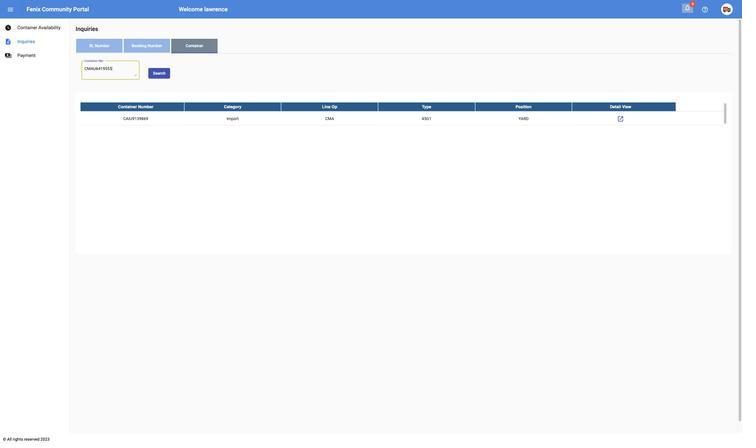 Task type: vqa. For each thing, say whether or not it's contained in the screenshot.
open_in_new button
yes



Task type: describe. For each thing, give the bounding box(es) containing it.
detail
[[610, 105, 621, 109]]

position column header
[[475, 103, 572, 111]]

lawrence
[[204, 6, 228, 13]]

type
[[422, 105, 431, 109]]

bl
[[89, 43, 94, 48]]

availability
[[39, 25, 61, 30]]

no color image for help_outline "popup button" on the top right of the page
[[702, 6, 709, 13]]

open_in_new grid
[[80, 103, 728, 126]]

position
[[516, 105, 532, 109]]

yard
[[519, 116, 529, 121]]

category column header
[[184, 103, 281, 111]]

menu button
[[5, 3, 16, 15]]

1 vertical spatial inquiries
[[17, 39, 35, 44]]

rights
[[13, 438, 23, 442]]

container for container
[[186, 43, 203, 48]]

payment
[[17, 53, 36, 58]]

detail view
[[610, 105, 632, 109]]

caiu9139869
[[123, 116, 148, 121]]

bl number
[[89, 43, 110, 48]]

open_in_new button
[[615, 113, 627, 125]]

no color image for open_in_new button at the right of page
[[617, 116, 624, 123]]

notifications_none
[[684, 4, 691, 11]]

all
[[7, 438, 12, 442]]

0 vertical spatial inquiries
[[76, 26, 98, 32]]

cma
[[325, 116, 334, 121]]

© all rights reserved 2023
[[3, 438, 50, 442]]

open_in_new row
[[80, 112, 723, 126]]

number for bl number
[[95, 43, 110, 48]]

row inside open_in_new grid
[[80, 103, 723, 112]]

portal
[[73, 6, 89, 13]]

fenix community portal
[[27, 6, 89, 13]]

2023
[[41, 438, 50, 442]]

container number
[[118, 105, 153, 109]]

description
[[5, 38, 12, 45]]

open_in_new
[[617, 116, 624, 123]]

line
[[322, 105, 331, 109]]



Task type: locate. For each thing, give the bounding box(es) containing it.
welcome lawrence
[[179, 6, 228, 13]]

menu
[[7, 6, 14, 13]]

number for container number
[[138, 105, 153, 109]]

no color image inside notifications_none popup button
[[684, 4, 691, 11]]

no color image containing payments
[[5, 52, 12, 59]]

search
[[153, 71, 166, 76]]

no color image
[[684, 4, 691, 11], [702, 6, 709, 13], [5, 24, 12, 31], [5, 52, 12, 59], [617, 116, 624, 123]]

container number column header
[[80, 103, 184, 111]]

line op column header
[[281, 103, 378, 111]]

number right bl
[[95, 43, 110, 48]]

number
[[95, 43, 110, 48], [148, 43, 162, 48], [138, 105, 153, 109]]

inquiries up payment
[[17, 39, 35, 44]]

no color image up watch_later
[[7, 6, 14, 13]]

notifications_none button
[[682, 3, 694, 13]]

view
[[622, 105, 632, 109]]

no color image for notifications_none popup button on the top of page
[[684, 4, 691, 11]]

op
[[332, 105, 337, 109]]

container
[[17, 25, 37, 30], [186, 43, 203, 48], [118, 105, 137, 109]]

©
[[3, 438, 6, 442]]

2 vertical spatial container
[[118, 105, 137, 109]]

number right booking
[[148, 43, 162, 48]]

navigation
[[0, 19, 70, 63]]

community
[[42, 6, 72, 13]]

bl number tab panel
[[76, 54, 732, 255]]

no color image up description
[[5, 24, 12, 31]]

no color image containing description
[[5, 38, 12, 45]]

inquiries
[[76, 26, 98, 32], [17, 39, 35, 44]]

no color image containing notifications_none
[[684, 4, 691, 11]]

no color image left help_outline "popup button" on the top right of the page
[[684, 4, 691, 11]]

search button
[[148, 68, 170, 78]]

number up "caiu9139869"
[[138, 105, 153, 109]]

watch_later
[[5, 24, 12, 31]]

0 horizontal spatial inquiries
[[17, 39, 35, 44]]

booking number
[[132, 43, 162, 48]]

no color image containing open_in_new
[[617, 116, 624, 123]]

import
[[227, 116, 239, 121]]

reserved
[[24, 438, 40, 442]]

no color image right notifications_none popup button on the top of page
[[702, 6, 709, 13]]

no color image inside menu "button"
[[7, 6, 14, 13]]

booking
[[132, 43, 147, 48]]

navigation containing watch_later
[[0, 19, 70, 63]]

no color image inside navigation
[[5, 38, 12, 45]]

no color image inside help_outline "popup button"
[[702, 6, 709, 13]]

no color image down description
[[5, 52, 12, 59]]

inquiries up bl
[[76, 26, 98, 32]]

1 vertical spatial container
[[186, 43, 203, 48]]

number inside the container number column header
[[138, 105, 153, 109]]

container availability
[[17, 25, 61, 30]]

booking number tab panel
[[76, 54, 732, 255]]

detail view column header
[[572, 103, 676, 111]]

no color image down watch_later
[[5, 38, 12, 45]]

no color image down detail view
[[617, 116, 624, 123]]

container for container number
[[118, 105, 137, 109]]

0 vertical spatial container
[[17, 25, 37, 30]]

payments
[[5, 52, 12, 59]]

1 vertical spatial no color image
[[5, 38, 12, 45]]

help_outline
[[702, 6, 709, 13]]

row containing container number
[[80, 103, 723, 112]]

no color image containing watch_later
[[5, 24, 12, 31]]

help_outline button
[[699, 3, 711, 15]]

type column header
[[378, 103, 475, 111]]

container inside column header
[[118, 105, 137, 109]]

no color image
[[7, 6, 14, 13], [5, 38, 12, 45]]

no color image inside open_in_new button
[[617, 116, 624, 123]]

welcome
[[179, 6, 203, 13]]

None text field
[[84, 66, 137, 76]]

row
[[80, 103, 723, 112]]

no color image containing menu
[[7, 6, 14, 13]]

1 horizontal spatial container
[[118, 105, 137, 109]]

category
[[224, 105, 242, 109]]

0 horizontal spatial container
[[17, 25, 37, 30]]

line op
[[322, 105, 337, 109]]

1 horizontal spatial inquiries
[[76, 26, 98, 32]]

container for container availability
[[17, 25, 37, 30]]

fenix
[[27, 6, 41, 13]]

no color image containing help_outline
[[702, 6, 709, 13]]

45g1
[[422, 116, 432, 121]]

number for booking number
[[148, 43, 162, 48]]

0 vertical spatial no color image
[[7, 6, 14, 13]]

2 horizontal spatial container
[[186, 43, 203, 48]]



